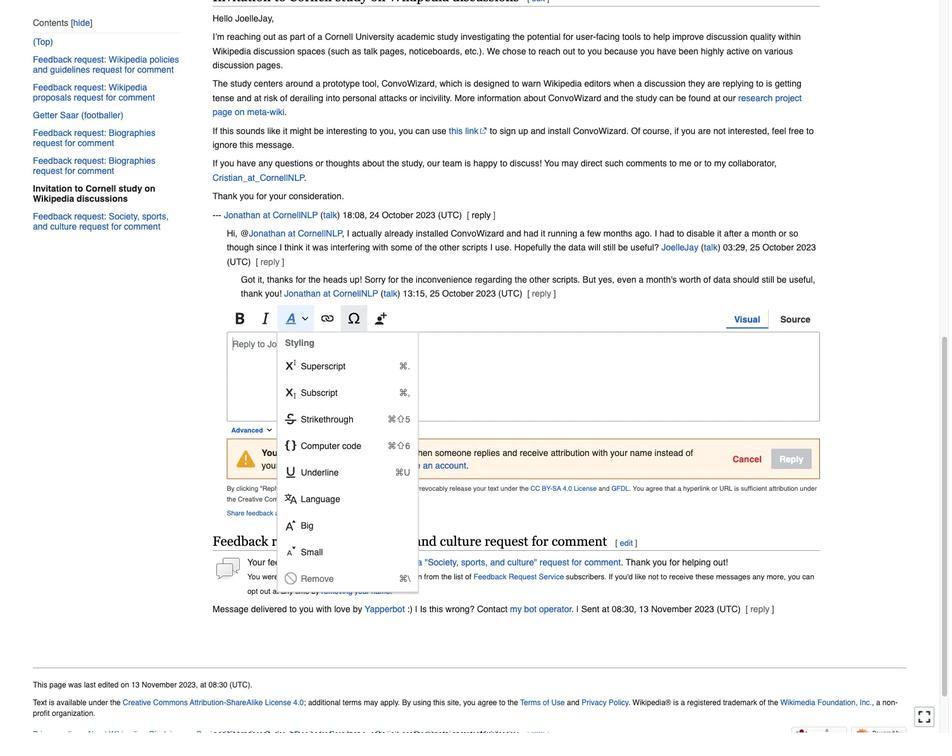 Task type: vqa. For each thing, say whether or not it's contained in the screenshot.
the these on the bottom right
yes



Task type: describe. For each thing, give the bounding box(es) containing it.
request inside 'feedback request: wikipedia policies and guidelines request for comment'
[[92, 64, 122, 74]]

inc.
[[860, 699, 872, 707]]

or left thoughts
[[315, 158, 323, 168]]

can inside to be notified when someone replies and receive attribution with your name instead of your ip address, you can
[[345, 460, 359, 470]]

research
[[738, 93, 773, 103]]

2 vertical spatial cornellnlp
[[333, 288, 378, 299]]

1 had from the left
[[524, 228, 538, 238]]

1 vertical spatial (
[[701, 242, 704, 253]]

2 - from the left
[[216, 210, 218, 220]]

if for if this sounds like it might be interesting to you, you can use this link
[[213, 125, 218, 136]]

not inside to sign up and install convowizard. of course, if you are not interested, feel free to ignore this message.
[[713, 125, 726, 136]]

reply button for . | sent at  08:30, 13 november 2023 (utc)
[[750, 604, 770, 614]]

, for a
[[872, 699, 874, 707]]

1 | from the left
[[415, 604, 417, 614]]

cornellnlp‬
[[316, 339, 361, 349]]

4.0 inside footer
[[293, 699, 304, 707]]

1 horizontal spatial any
[[281, 587, 293, 595]]

the down running
[[554, 242, 566, 253]]

can inside the study centers around a prototype tool, convowizard, which is designed to warn wikipedia editors when a discussion they are replying to is getting tense and at risk of derailing into personal attacks or incivility. more information about convowizard and the study can be found at our
[[659, 93, 674, 103]]

request up service
[[540, 557, 569, 567]]

the inside "i'm reaching out as part of a cornell university academic study investigating the potential for user-facing tools to help improve discussion quality within wikipedia discussion spaces (such as talk pages, noticeboards, etc.). we chose to reach out to you because you have been highly active on various discussion pages."
[[512, 32, 525, 42]]

it up hopefully
[[541, 228, 545, 238]]

under inside footer
[[89, 699, 108, 707]]

(utc) inside footer
[[230, 680, 250, 689]]

attribution inside to be notified when someone replies and receive attribution with your name instead of your ip address, you can
[[551, 448, 590, 458]]

agree down "⌘u"
[[389, 485, 406, 492]]

talk link for got it, thanks for the heads up! sorry for the inconvenience regarding the other scripts. but yes, even a month's worth of data should still be useful, thank you!
[[384, 288, 397, 299]]

reply button
[[771, 449, 812, 469]]

that
[[665, 485, 676, 492]]

on a "society, sports, and culture" request for comment link
[[367, 557, 621, 567]]

and inside to sign up and install convowizard. of course, if you are not interested, feel free to ignore this message.
[[531, 125, 545, 136]]

0 vertical spatial (
[[320, 210, 323, 220]]

a left few
[[580, 228, 585, 238]]

0 horizontal spatial was
[[68, 680, 82, 689]]

request: for feedback request: wikipedia policies and guidelines request for comment link
[[74, 54, 106, 64]]

1 vertical spatial as
[[352, 46, 361, 56]]

under inside ". you agree that a hyperlink or url is sufficient attribution under the creative commons license."
[[800, 485, 817, 492]]

] right edit link
[[635, 538, 637, 548]]

reply to ‪jonathan at cornellnlp‬
[[232, 339, 361, 349]]

on inside "i'm reaching out as part of a cornell university academic study investigating the potential for user-facing tools to help improve discussion quality within wikipedia discussion spaces (such as talk pages, noticeboards, etc.). we chose to reach out to you because you have been highly active on various discussion pages."
[[752, 46, 762, 56]]

on up invitation
[[405, 557, 415, 567]]

to inside , i actually already installed convowizard and had it running a few months ago. i had to disable it after a month or so though since i think it was interfering with some of the other scripts i use. hopefully the data will still be useful?
[[677, 228, 684, 238]]

0 vertical spatial )
[[337, 210, 340, 220]]

for up subscribers.
[[572, 557, 582, 567]]

(utc) down regarding
[[498, 288, 522, 299]]

around
[[285, 79, 313, 89]]

‪jonathan
[[267, 339, 304, 349]]

cc
[[530, 485, 540, 492]]

at left risk
[[254, 93, 261, 103]]

your left ip
[[262, 460, 279, 470]]

potential
[[527, 32, 561, 42]]

removing
[[321, 587, 352, 595]]

november inside footer
[[142, 680, 177, 689]]

feedback request: biographies request for comment for 2nd the feedback request: biographies request for comment link from the top of the page
[[33, 155, 156, 175]]

@
[[240, 228, 249, 238]]

(top) link
[[33, 32, 181, 50]]

getter saar (footballer) link
[[33, 106, 181, 124]]

1 vertical spatial not
[[296, 448, 310, 458]]

computer code
[[301, 441, 361, 451]]

for inside "i'm reaching out as part of a cornell university academic study investigating the potential for user-facing tools to help improve discussion quality within wikipedia discussion spaces (such as talk pages, noticeboards, etc.). we chose to reach out to you because you have been highly active on various discussion pages."
[[563, 32, 573, 42]]

academic
[[397, 32, 435, 42]]

subscript
[[301, 387, 338, 398]]

comment up subscribers.
[[584, 557, 621, 567]]

of left use
[[543, 699, 549, 707]]

jonathan at cornellnlp link for at
[[284, 288, 378, 299]]

0 vertical spatial october
[[382, 210, 413, 220]]

help
[[653, 32, 670, 42]]

feedback request service link
[[474, 573, 564, 581]]

to left you, in the left top of the page
[[370, 125, 377, 136]]

1 horizontal spatial thank
[[626, 557, 650, 567]]

and right use
[[567, 699, 580, 707]]

(utc) down messages
[[717, 604, 741, 614]]

prototype
[[323, 79, 360, 89]]

creative commons attribution-sharealike license 4.0 link
[[123, 699, 304, 707]]

to down time at the bottom of page
[[289, 604, 297, 614]]

1 horizontal spatial feedback request: society, sports, and culture request for comment
[[213, 533, 607, 549]]

reply button for ) 18:08, 24 october 2023 (utc)
[[472, 210, 491, 220]]

you,
[[379, 125, 396, 136]]

1 horizontal spatial (
[[381, 288, 384, 299]]

to left warn
[[512, 79, 519, 89]]

to left ‪jonathan
[[258, 339, 265, 349]]

logged
[[312, 448, 341, 458]]

comment inside 'feedback request: wikipedia policies and guidelines request for comment'
[[137, 64, 174, 74]]

cornell inside "i'm reaching out as part of a cornell university academic study investigating the potential for user-facing tools to help improve discussion quality within wikipedia discussion spaces (such as talk pages, noticeboards, etc.). we chose to reach out to you because you have been highly active on various discussion pages."
[[325, 32, 353, 42]]

discussion up pages.
[[253, 46, 295, 56]]

are inside to sign up and install convowizard. of course, if you are not interested, feel free to ignore this message.
[[698, 125, 711, 136]]

the left wikimedia
[[768, 699, 778, 707]]

0 vertical spatial cornellnlp
[[273, 210, 318, 220]]

ago.
[[635, 228, 652, 238]]

[ left edit link
[[615, 538, 618, 548]]

a inside ", a non- profit organization."
[[876, 699, 880, 707]]

. left wikipedia®
[[629, 699, 630, 707]]

comment inside the "feedback request: wikipedia proposals request for comment"
[[119, 92, 155, 102]]

user-
[[576, 32, 596, 42]]

thoughts
[[326, 158, 360, 168]]

gfdl
[[611, 485, 629, 492]]

you left helping in the right bottom of the page
[[653, 557, 667, 567]]

reply down 'more,'
[[750, 604, 770, 614]]

joellejay,
[[235, 13, 274, 23]]

at down thank you for your consideration. on the left top of page
[[263, 210, 270, 220]]

url
[[719, 485, 732, 492]]

request: for 1st the feedback request: biographies request for comment link from the top of the page
[[74, 127, 106, 137]]

you down "user-"
[[588, 46, 602, 56]]

at right found
[[713, 93, 721, 103]]

to left me
[[669, 158, 677, 168]]

feedback for 1st the feedback request: biographies request for comment link from the top of the page
[[33, 127, 72, 137]]

months
[[603, 228, 632, 238]]

you down 'advanced' button
[[262, 448, 278, 458]]

Reply to ‪Jonathan at CornellNLP‬ text field
[[227, 332, 819, 421]]

0 vertical spatial out
[[263, 32, 276, 42]]

you are not logged in.
[[262, 448, 354, 458]]

. up sharealike
[[250, 680, 252, 689]]

i'm
[[213, 32, 224, 42]]

1 vertical spatial jonathan
[[249, 228, 285, 238]]

small button
[[277, 539, 418, 565]]

request up the on a "society, sports, and culture" request for comment link on the bottom of the page
[[485, 533, 528, 549]]

0 horizontal spatial thank
[[213, 191, 237, 201]]

a right after
[[744, 228, 749, 238]]

think
[[284, 242, 303, 253]]

is right text
[[49, 699, 54, 707]]

2 feedback request: biographies request for comment link from the top
[[33, 151, 181, 179]]

request down discussions
[[79, 221, 109, 231]]

for inside feedback request: society, sports, and culture request for comment
[[111, 221, 122, 231]]

] up thanks
[[282, 257, 284, 267]]

discussion up the
[[213, 60, 254, 70]]

0 horizontal spatial with
[[316, 604, 332, 614]]

wikipedia inside the study centers around a prototype tool, convowizard, which is designed to warn wikipedia editors when a discussion they are replying to is getting tense and at risk of derailing into personal attacks or incivility. more information about convowizard and the study can be found at our
[[543, 79, 582, 89]]

⌘u
[[395, 467, 410, 477]]

--- jonathan at cornellnlp ( talk ) 18:08, 24 october 2023 (utc) [ reply ]
[[213, 210, 496, 220]]

2023 up installed
[[416, 210, 435, 220]]

hello joellejay,
[[213, 13, 274, 23]]

if inside the subscribers. if you'd like not to receive these messages any more, you can opt out at any time by
[[609, 573, 613, 581]]

0 vertical spatial as
[[278, 32, 287, 42]]

you!
[[265, 288, 282, 299]]

0 vertical spatial by
[[227, 485, 235, 492]]

. left sent
[[572, 604, 574, 614]]

a down the because
[[637, 79, 642, 89]]

. up yapperbot at left
[[390, 587, 392, 595]]

comments
[[626, 158, 667, 168]]

2023 down regarding
[[476, 288, 496, 299]]

this inside footer
[[433, 699, 445, 707]]

03:29,
[[723, 242, 748, 253]]

and down editors
[[604, 93, 619, 103]]

might
[[290, 125, 312, 136]]

you inside the subscribers. if you'd like not to receive these messages any more, you can opt out at any time by
[[788, 573, 800, 581]]

on inside footer
[[121, 680, 129, 689]]

1 vertical spatial out
[[563, 46, 575, 56]]

2 vertical spatial are
[[280, 448, 293, 458]]

of inside "i'm reaching out as part of a cornell university academic study investigating the potential for user-facing tools to help improve discussion quality within wikipedia discussion spaces (such as talk pages, noticeboards, etc.). we chose to reach out to you because you have been highly active on various discussion pages."
[[308, 32, 315, 42]]

create
[[396, 460, 420, 470]]

big button
[[277, 512, 418, 539]]

bold ⌘b image
[[234, 305, 246, 332]]

or inside , i actually already installed convowizard and had it running a few months ago. i had to disable it after a month or so though since i think it was interfering with some of the other scripts i use. hopefully the data will still be useful?
[[779, 228, 787, 238]]

1 vertical spatial jonathan at cornellnlp link
[[249, 228, 343, 238]]

for right thanks
[[296, 274, 306, 284]]

account
[[435, 460, 466, 470]]

wiki
[[270, 107, 284, 117]]

1 feedback request: biographies request for comment link from the top
[[33, 124, 181, 151]]

can left use
[[415, 125, 430, 136]]

comment inside feedback request: society, sports, and culture request for comment
[[124, 221, 160, 231]]

our inside if you have any questions or thoughts about the study, our team is happy to discuss! you may direct such comments to me or to my collaborator, cristian_at_cornellnlp .
[[427, 158, 440, 168]]

in.
[[344, 448, 354, 458]]

2 vertical spatial jonathan
[[284, 288, 321, 299]]

data inside got it, thanks for the heads up! sorry for the inconvenience regarding the other scripts. but yes, even a month's worth of data should still be useful, thank you!
[[713, 274, 731, 284]]

because
[[604, 46, 638, 56]]

culture"
[[507, 557, 537, 567]]

have inside if you have any questions or thoughts about the study, our team is happy to discuss! you may direct such comments to me or to my collaborator, cristian_at_cornellnlp .
[[237, 158, 256, 168]]

0 horizontal spatial culture
[[50, 221, 77, 231]]

for down saar
[[65, 137, 75, 148]]

;
[[304, 699, 306, 707]]

request: for feedback request: society, sports, and culture request for comment link
[[74, 211, 106, 221]]

to left 'reach' at the right top of the page
[[529, 46, 536, 56]]

interested,
[[728, 125, 769, 136]]

terms
[[520, 699, 541, 707]]

biographies for 1st the feedback request: biographies request for comment link from the top of the page
[[109, 127, 156, 137]]

the left cc
[[519, 485, 529, 492]]

2 horizontal spatial any
[[752, 573, 765, 581]]

warn
[[522, 79, 541, 89]]

[ down ) 03:29, 25 october 2023 (utc)
[[527, 288, 530, 299]]

1 horizontal spatial license
[[574, 485, 597, 492]]

for left helping in the right bottom of the page
[[669, 557, 680, 567]]

at inside footer
[[200, 680, 206, 689]]

the down ) 03:29, 25 october 2023 (utc)
[[515, 274, 527, 284]]

is inside ". you agree that a hyperlink or url is sufficient attribution under the creative commons license."
[[734, 485, 739, 492]]

feedback for 2nd the feedback request: biographies request for comment link from the top of the page
[[33, 155, 72, 165]]

can inside the subscribers. if you'd like not to receive these messages any more, you can opt out at any time by
[[802, 573, 814, 581]]

2 horizontal spatial sports,
[[461, 557, 488, 567]]

[ up scripts
[[467, 210, 469, 220]]

subscribers. if you'd like not to receive these messages any more, you can opt out at any time by
[[247, 573, 814, 595]]

at inside the subscribers. if you'd like not to receive these messages any more, you can opt out at any time by
[[273, 587, 279, 595]]

month
[[752, 228, 776, 238]]

25 inside ) 03:29, 25 october 2023 (utc)
[[750, 242, 760, 253]]

pages.
[[256, 60, 283, 70]]

0 horizontal spatial name
[[371, 587, 390, 595]]

biographies for 2nd the feedback request: biographies request for comment link from the top of the page
[[109, 155, 156, 165]]

study up of
[[636, 93, 657, 103]]

site,
[[447, 699, 461, 707]]

0 vertical spatial 13
[[639, 604, 649, 614]]

footer containing this page was last edited on 13 november 2023, at 08:30
[[33, 668, 907, 733]]

love
[[334, 604, 350, 614]]

cornell inside invitation to cornell study on wikipedia discussions
[[86, 183, 116, 193]]

the down installed
[[425, 242, 437, 253]]

collaborator,
[[728, 158, 777, 168]]

1 horizontal spatial november
[[651, 604, 692, 614]]

at right ‪jonathan
[[306, 339, 314, 349]]

convowizard,
[[381, 79, 437, 89]]

still inside got it, thanks for the heads up! sorry for the inconvenience regarding the other scripts. but yes, even a month's worth of data should still be useful, thank you!
[[762, 274, 774, 284]]

⌘.
[[399, 361, 410, 371]]

if you have any questions or thoughts about the study, our team is happy to discuss! you may direct such comments to me or to my collaborator, cristian_at_cornellnlp .
[[213, 158, 777, 183]]

wikipedia inside "i'm reaching out as part of a cornell university academic study investigating the potential for user-facing tools to help improve discussion quality within wikipedia discussion spaces (such as talk pages, noticeboards, etc.). we chose to reach out to you because you have been highly active on various discussion pages."
[[213, 46, 251, 56]]

request down getter
[[33, 137, 62, 148]]

talk link for ---
[[323, 210, 337, 220]]

if for if you have any questions or thoughts about the study, our team is happy to discuss! you may direct such comments to me or to my collaborator, cristian_at_cornellnlp .
[[213, 158, 218, 168]]

at right sent
[[602, 604, 609, 614]]

you inside ". you agree that a hyperlink or url is sufficient attribution under the creative commons license."
[[633, 485, 644, 492]]

this up big
[[294, 509, 304, 517]]

yes,
[[598, 274, 615, 284]]

you inside to sign up and install convowizard. of course, if you are not interested, feel free to ignore this message.
[[681, 125, 696, 136]]

message.
[[256, 140, 294, 150]]

your up gfdl
[[610, 448, 628, 458]]

1 vertical spatial 25
[[430, 288, 440, 299]]

reply button for ) 13:15, 25 october 2023 (utc)
[[532, 288, 551, 299]]

visual
[[734, 314, 760, 324]]

of right list
[[465, 573, 471, 581]]

like for not
[[635, 573, 646, 581]]

my inside if you have any questions or thoughts about the study, our team is happy to discuss! you may direct such comments to me or to my collaborator, cristian_at_cornellnlp .
[[714, 158, 726, 168]]

heads
[[323, 274, 347, 284]]

2023 down these
[[694, 604, 714, 614]]

active
[[726, 46, 750, 56]]

fullscreen image
[[918, 711, 931, 723]]

be right might
[[314, 125, 324, 136]]

it right the 'think'
[[306, 242, 310, 253]]

be inside to be notified when someone replies and receive attribution with your name instead of your ip address, you can
[[368, 448, 378, 458]]

this up ignore
[[220, 125, 234, 136]]

is down 'small'
[[306, 557, 313, 567]]

install
[[548, 125, 571, 136]]

hi, @ jonathan at cornellnlp
[[227, 228, 343, 238]]

not inside the subscribers. if you'd like not to receive these messages any more, you can opt out at any time by
[[648, 573, 659, 581]]

, for i
[[343, 228, 344, 238]]

and inside , i actually already installed convowizard and had it running a few months ago. i had to disable it after a month or so though since i think it was interfering with some of the other scripts i use. hopefully the data will still be useful?
[[506, 228, 521, 238]]

a up invitation
[[417, 557, 422, 567]]

useful,
[[789, 274, 815, 284]]

the left list
[[441, 573, 452, 581]]

. right the meta-
[[284, 107, 287, 117]]

a inside ". you agree that a hyperlink or url is sufficient attribution under the creative commons license."
[[678, 485, 681, 492]]

a inside "i'm reaching out as part of a cornell university academic study investigating the potential for user-facing tools to help improve discussion quality within wikipedia discussion spaces (such as talk pages, noticeboards, etc.). we chose to reach out to you because you have been highly active on various discussion pages."
[[317, 32, 322, 42]]

request
[[509, 573, 537, 581]]

may inside if you have any questions or thoughts about the study, our team is happy to discuss! you may direct such comments to me or to my collaborator, cristian_at_cornellnlp .
[[562, 158, 578, 168]]

agree up license.
[[298, 485, 315, 492]]

few
[[587, 228, 601, 238]]

or inside ". you agree that a hyperlink or url is sufficient attribution under the creative commons license."
[[712, 485, 717, 492]]

to down "user-"
[[578, 46, 585, 56]]

discussion up active
[[706, 32, 748, 42]]

you inside footer
[[463, 699, 475, 707]]

of inside to be notified when someone replies and receive attribution with your name instead of your ip address, you can
[[686, 448, 693, 458]]

talk down disable
[[704, 242, 718, 253]]

0 horizontal spatial my
[[510, 604, 522, 614]]

with inside , i actually already installed convowizard and had it running a few months ago. i had to disable it after a month or so though since i think it was interfering with some of the other scripts i use. hopefully the data will still be useful?
[[372, 242, 388, 253]]

cc by-sa 4.0 license link
[[530, 485, 597, 492]]

about inside the study centers around a prototype tool, convowizard, which is designed to warn wikipedia editors when a discussion they are replying to is getting tense and at risk of derailing into personal attacks or incivility. more information about convowizard and the study can be found at our
[[524, 93, 546, 103]]

receive inside the subscribers. if you'd like not to receive these messages any more, you can opt out at any time by
[[669, 573, 693, 581]]

you right you, in the left top of the page
[[399, 125, 413, 136]]

study inside "i'm reaching out as part of a cornell university academic study investigating the potential for user-facing tools to help improve discussion quality within wikipedia discussion spaces (such as talk pages, noticeboards, etc.). we chose to reach out to you because you have been highly active on various discussion pages."
[[437, 32, 458, 42]]

with inside to be notified when someone replies and receive attribution with your name instead of your ip address, you can
[[592, 448, 608, 458]]

feature
[[306, 509, 326, 517]]

this left link
[[449, 125, 463, 136]]

team
[[442, 158, 462, 168]]

other inside , i actually already installed convowizard and had it running a few months ago. i had to disable it after a month or so though since i think it was interfering with some of the other scripts i use. hopefully the data will still be useful?
[[439, 242, 460, 253]]

worth
[[679, 274, 701, 284]]

out inside the subscribers. if you'd like not to receive these messages any more, you can opt out at any time by
[[260, 587, 270, 595]]

by inside the subscribers. if you'd like not to receive these messages any more, you can opt out at any time by
[[311, 587, 319, 595]]

for up invitation
[[65, 165, 75, 175]]

course,
[[643, 125, 672, 136]]

italic ⌘i image
[[259, 305, 272, 332]]

for right sorry
[[388, 274, 398, 284]]

"reply",
[[260, 485, 284, 492]]

i right ago. at the right top of the page
[[655, 228, 657, 238]]

even
[[617, 274, 636, 284]]

comment up invitation to cornell study on wikipedia discussions
[[78, 165, 114, 175]]

[ down since
[[256, 257, 258, 267]]

for inside the "feedback request: wikipedia proposals request for comment"
[[106, 92, 116, 102]]

october inside ) 03:29, 25 october 2023 (utc)
[[762, 242, 794, 253]]

be inside , i actually already installed convowizard and had it running a few months ago. i had to disable it after a month or so though since i think it was interfering with some of the other scripts i use. hopefully the data will still be useful?
[[618, 242, 628, 253]]

into
[[326, 93, 340, 103]]

2 had from the left
[[660, 228, 674, 238]]

license inside footer
[[265, 699, 291, 707]]

research project page on meta-wiki
[[213, 93, 802, 117]]

wikimedia foundation image
[[792, 727, 847, 733]]

page inside research project page on meta-wiki
[[213, 107, 232, 117]]

they
[[688, 79, 705, 89]]

sharealike
[[226, 699, 263, 707]]

name inside to be notified when someone replies and receive attribution with your name instead of your ip address, you can
[[630, 448, 652, 458]]

and up "society, at bottom
[[414, 533, 437, 549]]

feedback request: wikipedia policies and guidelines request for comment
[[33, 54, 179, 74]]

contents
[[33, 18, 68, 28]]

] up , i actually already installed convowizard and had it running a few months ago. i had to disable it after a month or so though since i think it was interfering with some of the other scripts i use. hopefully the data will still be useful?
[[493, 210, 496, 220]]

1 vertical spatial culture
[[440, 533, 481, 549]]

request up invitation
[[33, 165, 62, 175]]



Task type: locate. For each thing, give the bounding box(es) containing it.
2 vertical spatial october
[[442, 288, 474, 299]]

are inside the study centers around a prototype tool, convowizard, which is designed to warn wikipedia editors when a discussion they are replying to is getting tense and at risk of derailing into personal attacks or incivility. more information about convowizard and the study can be found at our
[[707, 79, 720, 89]]

agree inside ". you agree that a hyperlink or url is sufficient attribution under the creative commons license."
[[646, 485, 663, 492]]

terms
[[343, 699, 362, 707]]

the down "edited"
[[110, 699, 121, 707]]

request: up invitation to cornell study on wikipedia discussions
[[74, 155, 106, 165]]

attribution inside ". you agree that a hyperlink or url is sufficient attribution under the creative commons license."
[[769, 485, 798, 492]]

0 horizontal spatial data
[[568, 242, 586, 253]]

reply down bold ⌘b image
[[232, 339, 255, 349]]

to inside footer
[[499, 699, 505, 707]]

request: for 2nd the feedback request: biographies request for comment link from the top of the page
[[74, 155, 106, 165]]

i
[[347, 228, 349, 238], [655, 228, 657, 238], [279, 242, 282, 253], [490, 242, 493, 253]]

sufficient
[[741, 485, 767, 492]]

you down time at the bottom of page
[[299, 604, 314, 614]]

0 vertical spatial 4.0
[[563, 485, 572, 492]]

2 horizontal spatial (
[[701, 242, 704, 253]]

0 vertical spatial like
[[267, 125, 281, 136]]

scripts
[[462, 242, 488, 253]]

reach
[[538, 46, 561, 56]]

to
[[643, 32, 651, 42], [529, 46, 536, 56], [578, 46, 585, 56], [512, 79, 519, 89], [756, 79, 764, 89], [370, 125, 377, 136], [490, 125, 497, 136], [806, 125, 814, 136], [500, 158, 507, 168], [669, 158, 677, 168], [704, 158, 712, 168], [75, 183, 83, 193], [677, 228, 684, 238], [258, 339, 265, 349], [317, 485, 322, 492], [408, 485, 414, 492], [344, 573, 350, 581], [661, 573, 667, 581], [289, 604, 297, 614], [499, 699, 505, 707]]

, inside ", a non- profit organization."
[[872, 699, 874, 707]]

1 vertical spatial about
[[362, 158, 384, 168]]

create an account link
[[396, 460, 466, 470]]

quality
[[750, 32, 776, 42]]

my left the collaborator,
[[714, 158, 726, 168]]

you'd
[[615, 573, 633, 581]]

request inside the "feedback request: wikipedia proposals request for comment"
[[74, 92, 103, 102]]

page inside footer
[[49, 680, 66, 689]]

our left the team
[[427, 158, 440, 168]]

was inside , i actually already installed convowizard and had it running a few months ago. i had to disable it after a month or so though since i think it was interfering with some of the other scripts i use. hopefully the data will still be useful?
[[312, 242, 328, 253]]

reply button
[[472, 210, 491, 220], [260, 257, 280, 267], [532, 288, 551, 299], [750, 604, 770, 614]]

like inside the subscribers. if you'd like not to receive these messages any more, you can opt out at any time by
[[635, 573, 646, 581]]

to down "⌘u"
[[408, 485, 414, 492]]

reply for reply to ‪jonathan at cornellnlp‬
[[232, 339, 255, 349]]

when inside to be notified when someone replies and receive attribution with your name instead of your ip address, you can
[[411, 448, 433, 458]]

2 biographies from the top
[[109, 155, 156, 165]]

on right discussions
[[145, 183, 155, 193]]

0 horizontal spatial creative
[[123, 699, 151, 707]]

of inside , i actually already installed convowizard and had it running a few months ago. i had to disable it after a month or so though since i think it was interfering with some of the other scripts i use. hopefully the data will still be useful?
[[415, 242, 422, 253]]

commons inside ". you agree that a hyperlink or url is sufficient attribution under the creative commons license."
[[264, 495, 295, 503]]

discussion inside the study centers around a prototype tool, convowizard, which is designed to warn wikipedia editors when a discussion they are replying to is getting tense and at risk of derailing into personal attacks or incivility. more information about convowizard and the study can be found at our
[[644, 79, 686, 89]]

2 horizontal spatial talk link
[[704, 242, 718, 253]]

1 horizontal spatial reply
[[779, 454, 804, 464]]

society,
[[109, 211, 140, 221], [323, 533, 368, 549]]

receive inside to be notified when someone replies and receive attribution with your name instead of your ip address, you can
[[520, 448, 548, 458]]

footer
[[33, 668, 907, 733]]

is inside if you have any questions or thoughts about the study, our team is happy to discuss! you may direct such comments to me or to my collaborator, cristian_at_cornellnlp .
[[465, 158, 471, 168]]

1 vertical spatial if
[[213, 158, 218, 168]]

non-
[[883, 699, 898, 707]]

operator
[[539, 604, 572, 614]]

1 horizontal spatial 13
[[639, 604, 649, 614]]

2 | from the left
[[576, 604, 579, 614]]

feedback up your in the left of the page
[[213, 533, 268, 549]]

you up opt
[[247, 573, 260, 581]]

convowizard inside the study centers around a prototype tool, convowizard, which is designed to warn wikipedia editors when a discussion they are replying to is getting tense and at risk of derailing into personal attacks or incivility. more information about convowizard and the study can be found at our
[[548, 93, 601, 103]]

the inside if you have any questions or thoughts about the study, our team is happy to discuss! you may direct such comments to me or to my collaborator, cristian_at_cornellnlp .
[[387, 158, 399, 168]]

talk
[[364, 46, 378, 56], [323, 210, 337, 220], [704, 242, 718, 253], [384, 288, 397, 299]]

by inside footer
[[402, 699, 411, 707]]

1 horizontal spatial |
[[576, 604, 579, 614]]

discussion
[[706, 32, 748, 42], [253, 46, 295, 56], [213, 60, 254, 70], [644, 79, 686, 89]]

noticeboards,
[[409, 46, 462, 56]]

your feedback is requested  at
[[247, 557, 367, 567]]

1 vertical spatial feedback request: society, sports, and culture request for comment
[[213, 533, 607, 549]]

(utc) down though
[[227, 257, 251, 267]]

you inside if you have any questions or thoughts about the study, our team is happy to discuss! you may direct such comments to me or to my collaborator, cristian_at_cornellnlp .
[[220, 158, 234, 168]]

i'm reaching out as part of a cornell university academic study investigating the potential for user-facing tools to help improve discussion quality within wikipedia discussion spaces (such as talk pages, noticeboards, etc.). we chose to reach out to you because you have been highly active on various discussion pages.
[[213, 32, 801, 70]]

it,
[[258, 274, 265, 284]]

study right the
[[230, 79, 251, 89]]

2 vertical spatial about
[[275, 509, 292, 517]]

ip
[[281, 460, 290, 470]]

wikipedia inside invitation to cornell study on wikipedia discussions
[[33, 193, 74, 203]]

0 horizontal spatial any
[[258, 158, 273, 168]]

0 vertical spatial other
[[439, 242, 460, 253]]

0 vertical spatial my
[[714, 158, 726, 168]]

comment up the on a "society, sports, and culture" request for comment . thank you for helping out! in the bottom of the page
[[552, 533, 607, 549]]

the inside ". you agree that a hyperlink or url is sufficient attribution under the creative commons license."
[[227, 495, 236, 503]]

jonathan at cornellnlp link up the 'think'
[[249, 228, 343, 238]]

and agree to irrevocably release your text under the cc by-sa 4.0 license and gfdl
[[375, 485, 629, 492]]

1 horizontal spatial by
[[402, 699, 411, 707]]

some
[[391, 242, 412, 253]]

hide
[[73, 18, 90, 28]]

when right editors
[[613, 79, 635, 89]]

information
[[477, 93, 521, 103]]

(footballer)
[[81, 110, 123, 120]]

culture
[[50, 221, 77, 231], [440, 533, 481, 549]]

1 horizontal spatial data
[[713, 274, 731, 284]]

though
[[227, 242, 254, 253]]

cornellnlp down up!
[[333, 288, 378, 299]]

request: inside the "feedback request: wikipedia proposals request for comment"
[[74, 82, 106, 92]]

1 vertical spatial attribution
[[769, 485, 798, 492]]

4.0 left additional
[[293, 699, 304, 707]]

if inside if you have any questions or thoughts about the study, our team is happy to discuss! you may direct such comments to me or to my collaborator, cristian_at_cornellnlp .
[[213, 158, 218, 168]]

creative inside footer
[[123, 699, 151, 707]]

cornellnlp up 'hi, @ jonathan at cornellnlp'
[[273, 210, 318, 220]]

not up address,
[[296, 448, 310, 458]]

3 - from the left
[[218, 210, 221, 220]]

0 vertical spatial reply
[[232, 339, 255, 349]]

feedback for feedback request: society, sports, and culture request for comment link
[[33, 211, 72, 221]]

and inside 'feedback request: wikipedia policies and guidelines request for comment'
[[33, 64, 48, 74]]

be inside the study centers around a prototype tool, convowizard, which is designed to warn wikipedia editors when a discussion they are replying to is getting tense and at risk of derailing into personal attacks or incivility. more information about convowizard and the study can be found at our
[[676, 93, 686, 103]]

selected
[[314, 573, 342, 581]]

of inside got it, thanks for the heads up! sorry for the inconvenience regarding the other scripts. but yes, even a month's worth of data should still be useful, thank you!
[[703, 274, 711, 284]]

feedback down getter
[[33, 127, 72, 137]]

2023,
[[179, 680, 198, 689]]

derailing
[[290, 93, 323, 103]]

receive
[[520, 448, 548, 458], [352, 573, 376, 581], [669, 573, 693, 581]]

agree inside footer
[[478, 699, 497, 707]]

messages
[[716, 573, 750, 581]]

under right text
[[501, 485, 518, 492]]

2 horizontal spatial under
[[800, 485, 817, 492]]

1 horizontal spatial by
[[353, 604, 362, 614]]

special character image
[[348, 305, 360, 332]]

reply inside reply button
[[779, 454, 804, 464]]

still inside , i actually already installed convowizard and had it running a few months ago. i had to disable it after a month or so though since i think it was interfering with some of the other scripts i use. hopefully the data will still be useful?
[[603, 242, 616, 253]]

0 vertical spatial biographies
[[109, 127, 156, 137]]

2 vertical spatial our
[[324, 485, 334, 492]]

and down (top)
[[33, 64, 48, 74]]

creative inside ". you agree that a hyperlink or url is sufficient attribution under the creative commons license."
[[238, 495, 263, 503]]

0 horizontal spatial cornell
[[86, 183, 116, 193]]

request:
[[74, 54, 106, 64], [74, 82, 106, 92], [74, 127, 106, 137], [74, 155, 106, 165], [74, 211, 106, 221], [272, 533, 319, 549]]

, inside , i actually already installed convowizard and had it running a few months ago. i had to disable it after a month or so though since i think it was interfering with some of the other scripts i use. hopefully the data will still be useful?
[[343, 228, 344, 238]]

under down reply button at the right bottom of page
[[800, 485, 817, 492]]

it left might
[[283, 125, 287, 136]]

wikimedia foundation, inc. link
[[780, 699, 872, 707]]

this inside to sign up and install convowizard. of course, if you are not interested, feel free to ignore this message.
[[240, 140, 253, 150]]

0 horizontal spatial feedback request: society, sports, and culture request for comment
[[33, 211, 169, 231]]

on inside research project page on meta-wiki
[[235, 107, 245, 117]]

1 horizontal spatial sports,
[[371, 533, 411, 549]]

hello
[[213, 13, 233, 23]]

comment up getter saar (footballer) link
[[119, 92, 155, 102]]

can left found
[[659, 93, 674, 103]]

with down actually
[[372, 242, 388, 253]]

commons inside footer
[[153, 699, 188, 707]]

research project page on meta-wiki link
[[213, 93, 802, 117]]

useful?
[[630, 242, 659, 253]]

1 vertical spatial by
[[353, 604, 362, 614]]

study inside invitation to cornell study on wikipedia discussions
[[119, 183, 142, 193]]

your left text
[[473, 485, 486, 492]]

was right the 'think'
[[312, 242, 328, 253]]

25
[[750, 242, 760, 253], [430, 288, 440, 299]]

privacy policy link
[[582, 699, 629, 707]]

1 horizontal spatial attribution
[[769, 485, 798, 492]]

. inside ". you agree that a hyperlink or url is sufficient attribution under the creative commons license."
[[629, 485, 631, 492]]

feedback request: biographies request for comment link down (footballer)
[[33, 124, 181, 151]]

remove
[[301, 573, 334, 584]]

comment
[[137, 64, 174, 74], [119, 92, 155, 102], [78, 137, 114, 148], [78, 165, 114, 175], [124, 221, 160, 231], [552, 533, 607, 549], [584, 557, 621, 567]]

. inside if you have any questions or thoughts about the study, our team is happy to discuss! you may direct such comments to me or to my collaborator, cristian_at_cornellnlp .
[[305, 172, 306, 183]]

data left should
[[713, 274, 731, 284]]

2 vertical spatial sports,
[[461, 557, 488, 567]]

a up derailing
[[315, 79, 320, 89]]

0 vertical spatial any
[[258, 158, 273, 168]]

the left study,
[[387, 158, 399, 168]]

2 vertical spatial (
[[381, 288, 384, 299]]

1 vertical spatial are
[[698, 125, 711, 136]]

2 vertical spatial if
[[609, 573, 613, 581]]

0 horizontal spatial )
[[337, 210, 340, 220]]

0 vertical spatial society,
[[109, 211, 140, 221]]

any inside if you have any questions or thoughts about the study, our team is happy to discuss! you may direct such comments to me or to my collaborator, cristian_at_cornellnlp .
[[258, 158, 273, 168]]

by left clicking
[[227, 485, 235, 492]]

to up joellejay link
[[677, 228, 684, 238]]

request: down "(top)" link
[[74, 54, 106, 64]]

talk down consideration.
[[323, 210, 337, 220]]

1 horizontal spatial when
[[613, 79, 635, 89]]

1 vertical spatial have
[[237, 158, 256, 168]]

talk inside "i'm reaching out as part of a cornell university academic study investigating the potential for user-facing tools to help improve discussion quality within wikipedia discussion spaces (such as talk pages, noticeboards, etc.). we chose to reach out to you because you have been highly active on various discussion pages."
[[364, 46, 378, 56]]

use
[[432, 125, 446, 136]]

1 horizontal spatial name
[[630, 448, 652, 458]]

notified
[[380, 448, 409, 458]]

0 horizontal spatial not
[[296, 448, 310, 458]]

1 horizontal spatial 4.0
[[563, 485, 572, 492]]

on inside invitation to cornell study on wikipedia discussions
[[145, 183, 155, 193]]

you inside to be notified when someone replies and receive attribution with your name instead of your ip address, you can
[[328, 460, 343, 470]]

and down invitation
[[33, 221, 48, 231]]

talk down university
[[364, 46, 378, 56]]

1 vertical spatial feedback
[[268, 557, 304, 567]]

) 03:29, 25 october 2023 (utc)
[[227, 242, 816, 267]]

1 horizontal spatial october
[[442, 288, 474, 299]]

2 horizontal spatial about
[[524, 93, 546, 103]]

for down discussions
[[111, 221, 122, 231]]

of inside the study centers around a prototype tool, convowizard, which is designed to warn wikipedia editors when a discussion they are replying to is getting tense and at risk of derailing into personal attacks or incivility. more information about convowizard and the study can be found at our
[[280, 93, 287, 103]]

license left ; on the left bottom of page
[[265, 699, 291, 707]]

1 horizontal spatial )
[[397, 288, 400, 299]]

. down questions
[[305, 172, 306, 183]]

0 horizontal spatial like
[[267, 125, 281, 136]]

and left gfdl link
[[599, 485, 610, 492]]

release
[[450, 485, 471, 492]]

thank
[[213, 191, 237, 201], [626, 557, 650, 567]]

name left "instead"
[[630, 448, 652, 458]]

request: for "feedback request: wikipedia proposals request for comment" link
[[74, 82, 106, 92]]

to inside the subscribers. if you'd like not to receive these messages any more, you can opt out at any time by
[[661, 573, 667, 581]]

study,
[[402, 158, 425, 168]]

have inside "i'm reaching out as part of a cornell university academic study investigating the potential for user-facing tools to help improve discussion quality within wikipedia discussion spaces (such as talk pages, noticeboards, etc.). we chose to reach out to you because you have been highly active on various discussion pages."
[[657, 46, 676, 56]]

feedback for "feedback request: wikipedia proposals request for comment" link
[[33, 82, 72, 92]]

tool,
[[362, 79, 379, 89]]

0 vertical spatial license
[[574, 485, 597, 492]]

jonathan at cornellnlp link for -
[[224, 210, 318, 220]]

0 vertical spatial when
[[613, 79, 635, 89]]

1 vertical spatial october
[[762, 242, 794, 253]]

1 vertical spatial cornellnlp
[[298, 228, 343, 238]]

feedback request: wikipedia proposals request for comment
[[33, 82, 155, 102]]

our inside the study centers around a prototype tool, convowizard, which is designed to warn wikipedia editors when a discussion they are replying to is getting tense and at risk of derailing into personal attacks or incivility. more information about convowizard and the study can be found at our
[[723, 93, 736, 103]]

inconvenience
[[416, 274, 472, 284]]

edited
[[98, 680, 119, 689]]

biographies up invitation to cornell study on wikipedia discussions link
[[109, 155, 156, 165]]

hopefully
[[514, 242, 551, 253]]

0 vertical spatial culture
[[50, 221, 77, 231]]

if
[[674, 125, 679, 136]]

reply
[[472, 210, 491, 220], [260, 257, 280, 267], [532, 288, 551, 299], [750, 604, 770, 614]]

.
[[284, 107, 287, 117], [305, 172, 306, 183], [466, 460, 469, 470], [629, 485, 631, 492], [621, 557, 623, 567], [390, 587, 392, 595], [572, 604, 574, 614], [250, 680, 252, 689], [629, 699, 630, 707]]

to inside invitation to cornell study on wikipedia discussions
[[75, 183, 83, 193]]

] down scripts.
[[553, 288, 556, 299]]

2 horizontal spatial )
[[718, 242, 721, 253]]

0 vertical spatial jonathan at cornellnlp link
[[224, 210, 318, 220]]

if down ignore
[[213, 158, 218, 168]]

feedback for share
[[246, 509, 273, 517]]

reply up scripts
[[472, 210, 491, 220]]

talk link down disable
[[704, 242, 718, 253]]

but
[[583, 274, 596, 284]]

data left will
[[568, 242, 586, 253]]

you inside if you have any questions or thoughts about the study, our team is happy to discuss! you may direct such comments to me or to my collaborator, cristian_at_cornellnlp .
[[544, 158, 559, 168]]

at left 08:30
[[200, 680, 206, 689]]

is up more
[[465, 79, 471, 89]]

1 - from the left
[[213, 210, 216, 220]]

request: down guidelines
[[74, 82, 106, 92]]

instead
[[655, 448, 683, 458]]

visual tab
[[726, 309, 768, 329]]

2023 inside ) 03:29, 25 october 2023 (utc)
[[796, 242, 816, 253]]

2 vertical spatial jonathan at cornellnlp link
[[284, 288, 378, 299]]

foundation,
[[818, 699, 858, 707]]

1 horizontal spatial creative
[[238, 495, 263, 503]]

wikipedia left discussions
[[33, 193, 74, 203]]

a left the registered
[[681, 699, 685, 707]]

not left interested,
[[713, 125, 726, 136]]

0 horizontal spatial talk link
[[323, 210, 337, 220]]

wikimedia
[[780, 699, 815, 707]]

can
[[659, 93, 674, 103], [415, 125, 430, 136], [345, 460, 359, 470], [802, 573, 814, 581]]

computer
[[301, 441, 340, 451]]

1 horizontal spatial receive
[[520, 448, 548, 458]]

a inside got it, thanks for the heads up! sorry for the inconvenience regarding the other scripts. but yes, even a month's worth of data should still be useful, thank you!
[[639, 274, 644, 284]]

use.
[[495, 242, 512, 253]]

1 vertical spatial society,
[[323, 533, 368, 549]]

page
[[213, 107, 232, 117], [49, 680, 66, 689]]

of right risk
[[280, 93, 287, 103]]

out right opt
[[260, 587, 270, 595]]

at down were
[[273, 587, 279, 595]]

or
[[410, 93, 417, 103], [315, 158, 323, 168], [694, 158, 702, 168], [779, 228, 787, 238], [712, 485, 717, 492]]

2 feedback request: biographies request for comment from the top
[[33, 155, 156, 175]]

1 vertical spatial 4.0
[[293, 699, 304, 707]]

4.0 right sa
[[563, 485, 572, 492]]

or inside the study centers around a prototype tool, convowizard, which is designed to warn wikipedia editors when a discussion they are replying to is getting tense and at risk of derailing into personal attacks or incivility. more information about convowizard and the study can be found at our
[[410, 93, 417, 103]]

0 horizontal spatial |
[[415, 604, 417, 614]]

0 horizontal spatial (
[[320, 210, 323, 220]]

registered
[[687, 699, 721, 707]]

yapperbot
[[365, 604, 405, 614]]

like for it
[[267, 125, 281, 136]]

when inside the study centers around a prototype tool, convowizard, which is designed to warn wikipedia editors when a discussion they are replying to is getting tense and at risk of derailing into personal attacks or incivility. more information about convowizard and the study can be found at our
[[613, 79, 635, 89]]

switch editor tab list
[[726, 305, 820, 332]]

yapperbot link
[[365, 604, 405, 614]]

and inside to be notified when someone replies and receive attribution with your name instead of your ip address, you can
[[502, 448, 517, 458]]

0 vertical spatial feedback request: society, sports, and culture request for comment
[[33, 211, 169, 231]]

feedback for your
[[268, 557, 304, 567]]

since
[[256, 242, 277, 253]]

wikipedia right warn
[[543, 79, 582, 89]]

your right removing
[[355, 587, 369, 595]]

0 vertical spatial still
[[603, 242, 616, 253]]

0 vertical spatial talk link
[[323, 210, 337, 220]]

1 horizontal spatial convowizard
[[548, 93, 601, 103]]

0 horizontal spatial our
[[324, 485, 334, 492]]

data inside , i actually already installed convowizard and had it running a few months ago. i had to disable it after a month or so though since i think it was interfering with some of the other scripts i use. hopefully the data will still be useful?
[[568, 242, 586, 253]]

comment down (footballer)
[[78, 137, 114, 148]]

2 horizontal spatial october
[[762, 242, 794, 253]]

you down cristian_at_cornellnlp link
[[240, 191, 254, 201]]

reply down ) 03:29, 25 october 2023 (utc)
[[532, 288, 551, 299]]

was
[[312, 242, 328, 253], [68, 680, 82, 689]]

| left sent
[[576, 604, 579, 614]]

0 horizontal spatial reply
[[232, 339, 255, 349]]

13 inside footer
[[131, 680, 140, 689]]

0 horizontal spatial receive
[[352, 573, 376, 581]]

1 horizontal spatial under
[[501, 485, 518, 492]]

share
[[227, 509, 244, 517]]

feedback request: biographies request for comment link up invitation to cornell study on wikipedia discussions
[[33, 151, 181, 179]]

be inside got it, thanks for the heads up! sorry for the inconvenience regarding the other scripts. but yes, even a month's worth of data should still be useful, thank you!
[[777, 274, 787, 284]]

sports, up you were randomly selected to receive this invitation from the list of feedback request service
[[371, 533, 411, 549]]

sports, inside feedback request: society, sports, and culture request for comment
[[142, 211, 169, 221]]

jonathan at cornellnlp link
[[224, 210, 318, 220], [249, 228, 343, 238], [284, 288, 378, 299]]

proposals
[[33, 92, 71, 102]]

1 vertical spatial reply
[[779, 454, 804, 464]]

sa
[[552, 485, 561, 492]]

13
[[639, 604, 649, 614], [131, 680, 140, 689]]

you were randomly selected to receive this invitation from the list of feedback request service
[[247, 573, 564, 581]]

this right is
[[429, 604, 443, 614]]

0 horizontal spatial other
[[439, 242, 460, 253]]

(utc) inside ) 03:29, 25 october 2023 (utc)
[[227, 257, 251, 267]]

convowizard down editors
[[548, 93, 601, 103]]

direct
[[581, 158, 602, 168]]

you right "reply",
[[285, 485, 296, 492]]

feedback for feedback request: wikipedia policies and guidelines request for comment link
[[33, 54, 72, 64]]

:)
[[407, 604, 413, 614]]

1 horizontal spatial still
[[762, 274, 774, 284]]

1 vertical spatial page
[[49, 680, 66, 689]]

feedback down guidelines
[[33, 82, 72, 92]]

1 horizontal spatial commons
[[264, 495, 295, 503]]

) inside ) 03:29, 25 october 2023 (utc)
[[718, 242, 721, 253]]

0 vertical spatial jonathan
[[224, 210, 260, 220]]

link ⌘k image
[[321, 305, 334, 332]]

4.0
[[563, 485, 572, 492], [293, 699, 304, 707]]

convowizard inside , i actually already installed convowizard and had it running a few months ago. i had to disable it after a month or so though since i think it was interfering with some of the other scripts i use. hopefully the data will still be useful?
[[451, 228, 504, 238]]

data
[[568, 242, 586, 253], [713, 274, 731, 284]]

reply for reply
[[779, 454, 804, 464]]

feel
[[772, 125, 786, 136]]

1 vertical spatial by
[[402, 699, 411, 707]]

0 horizontal spatial about
[[275, 509, 292, 517]]

1 vertical spatial sports,
[[371, 533, 411, 549]]

wikipedia down feedback request: wikipedia policies and guidelines request for comment link
[[109, 82, 147, 92]]

1 biographies from the top
[[109, 127, 156, 137]]

1 vertical spatial was
[[68, 680, 82, 689]]

feedback right share
[[246, 509, 273, 517]]

language button
[[277, 485, 418, 512]]

1 feedback request: biographies request for comment from the top
[[33, 127, 156, 148]]

feedback request: biographies request for comment for 1st the feedback request: biographies request for comment link from the top of the page
[[33, 127, 156, 148]]

jonathan up since
[[249, 228, 285, 238]]

it left after
[[717, 228, 722, 238]]

about inside if you have any questions or thoughts about the study, our team is happy to discuss! you may direct such comments to me or to my collaborator, cristian_at_cornellnlp .
[[362, 158, 384, 168]]

if up ignore
[[213, 125, 218, 136]]

feedback inside the "feedback request: wikipedia proposals request for comment"
[[33, 82, 72, 92]]

or right me
[[694, 158, 702, 168]]

1 horizontal spatial society,
[[323, 533, 368, 549]]

0 vertical spatial convowizard
[[548, 93, 601, 103]]

feedback request: society, sports, and culture request for comment link
[[33, 207, 181, 235]]

convowizard.
[[573, 125, 629, 136]]

request: inside feedback request: society, sports, and culture request for comment
[[74, 211, 106, 221]]

with up cc by-sa 4.0 license link
[[592, 448, 608, 458]]

page right this
[[49, 680, 66, 689]]

feedback request: wikipedia proposals request for comment link
[[33, 78, 181, 106]]

powered by mediawiki image
[[851, 727, 907, 733]]

feedback down the on a "society, sports, and culture" request for comment link on the bottom of the page
[[474, 573, 507, 581]]

commons down 2023,
[[153, 699, 188, 707]]

to right free
[[806, 125, 814, 136]]

with left love
[[316, 604, 332, 614]]

license.
[[297, 495, 319, 503]]

1 vertical spatial license
[[265, 699, 291, 707]]

request
[[92, 64, 122, 74], [74, 92, 103, 102], [33, 137, 62, 148], [33, 165, 62, 175], [79, 221, 109, 231], [485, 533, 528, 549], [540, 557, 569, 567]]

society, inside feedback request: society, sports, and culture request for comment
[[109, 211, 140, 221]]

wikipedia inside 'feedback request: wikipedia policies and guidelines request for comment'
[[109, 54, 147, 64]]

. up you'd
[[621, 557, 623, 567]]

0 horizontal spatial by
[[227, 485, 235, 492]]

about right thoughts
[[362, 158, 384, 168]]

to right happy
[[500, 158, 507, 168]]

0 vertical spatial page
[[213, 107, 232, 117]]

mention a user image
[[374, 305, 387, 332]]

(top)
[[33, 36, 53, 46]]

the inside the study centers around a prototype tool, convowizard, which is designed to warn wikipedia editors when a discussion they are replying to is getting tense and at risk of derailing into personal attacks or incivility. more information about convowizard and the study can be found at our
[[621, 93, 633, 103]]

at up the 'think'
[[288, 228, 295, 238]]

designed
[[474, 79, 509, 89]]

of
[[308, 32, 315, 42], [280, 93, 287, 103], [415, 242, 422, 253], [703, 274, 711, 284], [686, 448, 693, 458], [465, 573, 471, 581], [543, 699, 549, 707], [759, 699, 766, 707]]

1 vertical spatial like
[[635, 573, 646, 581]]

feedback inside feedback request: society, sports, and culture request for comment
[[33, 211, 72, 221]]



